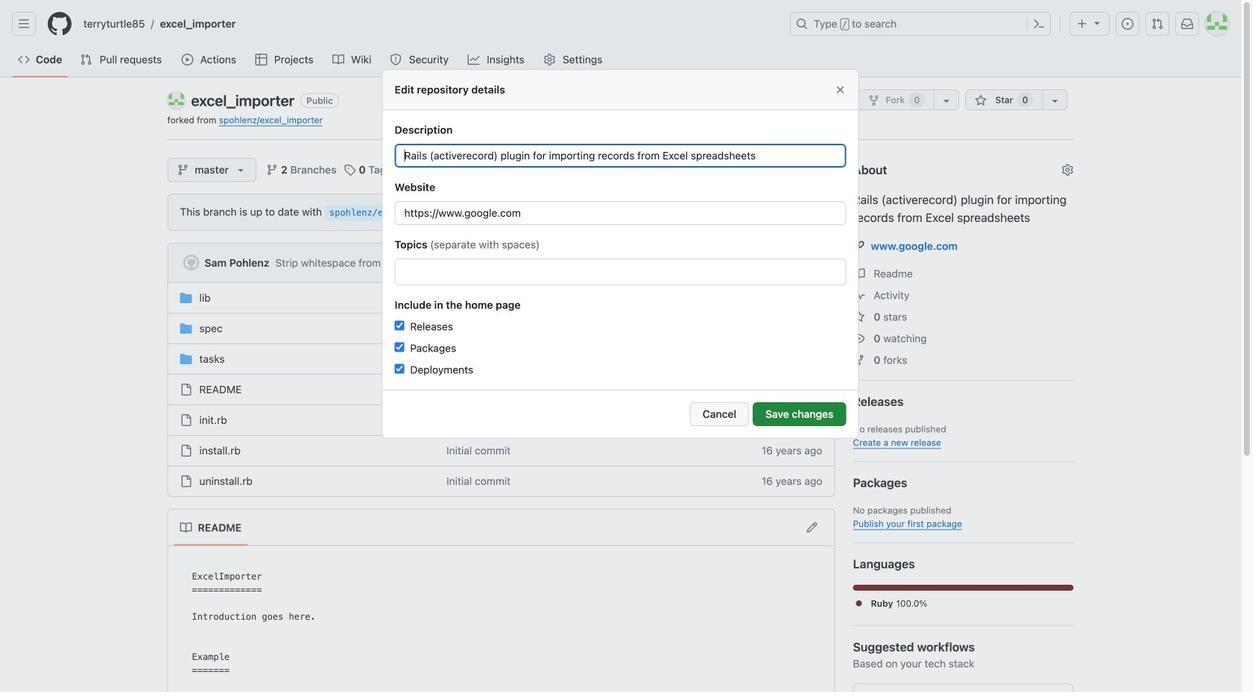 Task type: vqa. For each thing, say whether or not it's contained in the screenshot.
dot fill icon
yes



Task type: locate. For each thing, give the bounding box(es) containing it.
2 vertical spatial book image
[[180, 522, 192, 534]]

git pull request image
[[80, 54, 92, 66]]

command palette image
[[1033, 18, 1045, 30]]

0 vertical spatial book image
[[332, 54, 344, 66]]

triangle down image for git branch icon at top left
[[235, 164, 247, 176]]

1 horizontal spatial triangle down image
[[732, 164, 744, 176]]

directory image up directory image
[[180, 292, 192, 304]]

book image
[[332, 54, 344, 66], [853, 268, 865, 280], [180, 522, 192, 534]]

author image
[[184, 255, 199, 270]]

2 directory image from the top
[[180, 353, 192, 365]]

issue opened image
[[1122, 18, 1134, 30]]

directory image
[[180, 292, 192, 304], [180, 353, 192, 365]]

None checkbox
[[395, 321, 404, 330], [395, 364, 404, 374], [395, 321, 404, 330], [395, 364, 404, 374]]

pulse image
[[853, 290, 865, 301]]

1 triangle down image from the left
[[235, 164, 247, 176]]

list
[[78, 12, 781, 36]]

2 triangle down image from the left
[[732, 164, 744, 176]]

directory image down directory image
[[180, 353, 192, 365]]

1 vertical spatial repo forked image
[[853, 354, 865, 366]]

1 horizontal spatial star image
[[975, 95, 987, 107]]

0 vertical spatial repo forked image
[[868, 95, 880, 107]]

0 vertical spatial directory image
[[180, 292, 192, 304]]

none checkbox inside group
[[395, 342, 404, 352]]

None checkbox
[[395, 342, 404, 352]]

1 horizontal spatial repo forked image
[[868, 95, 880, 107]]

0 horizontal spatial code image
[[18, 54, 30, 66]]

repo forked image down eye image
[[853, 354, 865, 366]]

0 horizontal spatial star image
[[853, 311, 865, 323]]

close dialog image
[[834, 84, 846, 96]]

dot fill image
[[853, 598, 865, 610]]

play image
[[181, 54, 193, 66]]

Short description of this repository text field
[[395, 144, 846, 168]]

repo forked image
[[868, 95, 880, 107], [853, 354, 865, 366]]

1 horizontal spatial code image
[[767, 164, 779, 176]]

star image right see your forks of this repository icon at right
[[975, 95, 987, 107]]

triangle down image
[[235, 164, 247, 176], [732, 164, 744, 176], [816, 164, 828, 176]]

graph image
[[468, 54, 480, 66]]

1 horizontal spatial book image
[[332, 54, 344, 66]]

star image
[[975, 95, 987, 107], [853, 311, 865, 323]]

repo forked image right 'close dialog' image
[[868, 95, 880, 107]]

0 horizontal spatial book image
[[180, 522, 192, 534]]

1 vertical spatial book image
[[853, 268, 865, 280]]

group
[[395, 297, 846, 378]]

table image
[[255, 54, 267, 66]]

edit repository metadata image
[[1062, 164, 1074, 176]]

1 vertical spatial directory image
[[180, 353, 192, 365]]

code image
[[18, 54, 30, 66], [767, 164, 779, 176]]

0 horizontal spatial triangle down image
[[235, 164, 247, 176]]

3 triangle down image from the left
[[816, 164, 828, 176]]

star image up eye image
[[853, 311, 865, 323]]

0 vertical spatial code image
[[18, 54, 30, 66]]

edit file image
[[806, 522, 818, 534]]

git branch image
[[177, 164, 189, 176]]

2 horizontal spatial triangle down image
[[816, 164, 828, 176]]



Task type: describe. For each thing, give the bounding box(es) containing it.
triangle down image
[[1091, 17, 1103, 29]]

plus image
[[1076, 18, 1088, 30]]

gear image
[[544, 54, 556, 66]]

Enter a valid URL url field
[[395, 201, 846, 225]]

shield image
[[390, 54, 402, 66]]

edit repository details dialog
[[382, 69, 859, 439]]

search image
[[514, 164, 526, 176]]

see your forks of this repository image
[[941, 95, 953, 107]]

group inside edit repository details dialog
[[395, 297, 846, 378]]

notifications image
[[1181, 18, 1193, 30]]

triangle down image for the bottom 'code' image
[[816, 164, 828, 176]]

1 vertical spatial code image
[[767, 164, 779, 176]]

eye image
[[853, 333, 865, 345]]

0 users starred this repository element
[[1017, 92, 1033, 107]]

1 vertical spatial star image
[[853, 311, 865, 323]]

tag image
[[344, 164, 356, 176]]

0 vertical spatial star image
[[975, 95, 987, 107]]

owner avatar image
[[167, 92, 185, 110]]

add this repository to a list image
[[1049, 95, 1061, 107]]

homepage image
[[48, 12, 72, 36]]

history image
[[751, 257, 763, 269]]

link image
[[853, 240, 865, 252]]

2 horizontal spatial book image
[[853, 268, 865, 280]]

1 directory image from the top
[[180, 292, 192, 304]]

0 horizontal spatial repo forked image
[[853, 354, 865, 366]]

directory image
[[180, 323, 192, 335]]

ruby 100.0 element
[[853, 585, 1074, 591]]

git pull request image
[[1152, 18, 1163, 30]]

git branch image
[[266, 164, 278, 176]]



